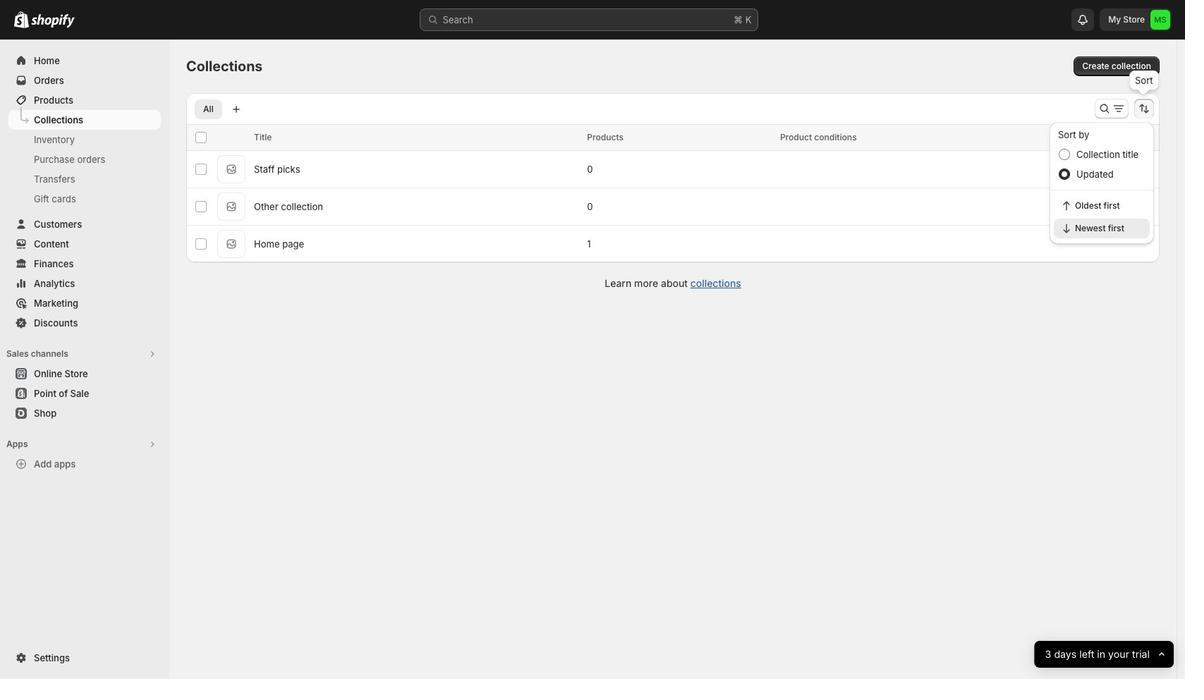 Task type: describe. For each thing, give the bounding box(es) containing it.
shopify image
[[14, 11, 29, 28]]

my store image
[[1150, 10, 1170, 30]]



Task type: locate. For each thing, give the bounding box(es) containing it.
shopify image
[[31, 14, 75, 28]]

tooltip
[[1129, 71, 1159, 90]]



Task type: vqa. For each thing, say whether or not it's contained in the screenshot.
the YYYY-MM-DD text field
no



